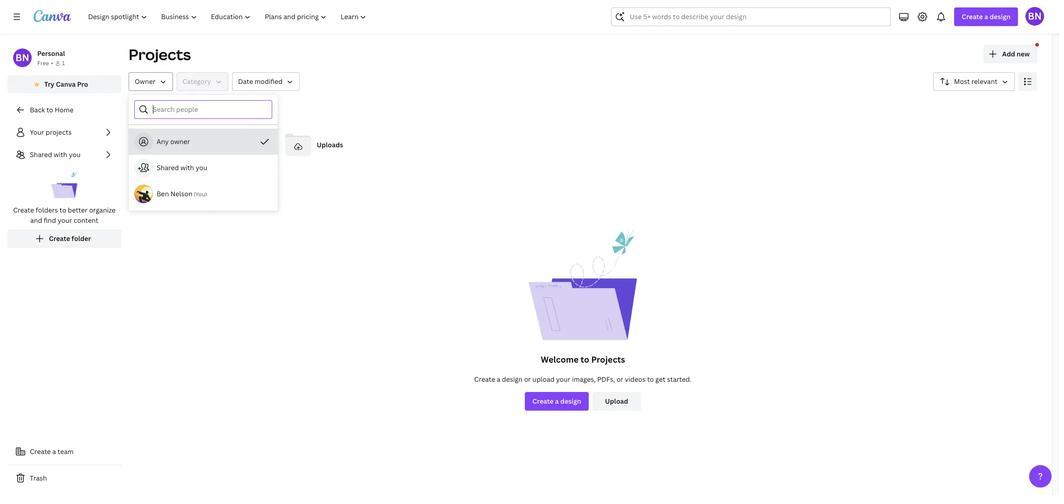 Task type: locate. For each thing, give the bounding box(es) containing it.
ben nelson element
[[13, 48, 32, 67]]

your right upload
[[556, 375, 571, 384]]

modified
[[255, 77, 283, 86]]

create a design
[[962, 12, 1011, 21], [533, 397, 581, 406]]

better
[[68, 206, 88, 215]]

projects up pdfs,
[[592, 354, 625, 365]]

you inside shared with you button
[[196, 163, 207, 172]]

shared down your
[[30, 150, 52, 159]]

projects
[[129, 44, 191, 64], [592, 354, 625, 365]]

a left team at bottom
[[52, 447, 56, 456]]

create a design inside dropdown button
[[962, 12, 1011, 21]]

list
[[7, 123, 121, 248]]

0 horizontal spatial your
[[58, 216, 72, 225]]

your inside create folders to better organize and find your content
[[58, 216, 72, 225]]

you down starred link
[[196, 163, 207, 172]]

create a design button
[[525, 392, 589, 411]]

free •
[[37, 59, 53, 67]]

1 vertical spatial with
[[181, 163, 194, 172]]

a inside create a design button
[[555, 397, 559, 406]]

to left the better
[[60, 206, 66, 215]]

0 horizontal spatial shared
[[30, 150, 52, 159]]

your projects
[[30, 128, 72, 137]]

shared inside button
[[157, 163, 179, 172]]

ben nelson image
[[1026, 7, 1045, 26], [1026, 7, 1045, 26], [13, 48, 32, 67]]

to
[[46, 105, 53, 114], [60, 206, 66, 215], [581, 354, 590, 365], [647, 375, 654, 384]]

with for shared with you button
[[181, 163, 194, 172]]

0 vertical spatial you
[[69, 150, 81, 159]]

to right back
[[46, 105, 53, 114]]

0 horizontal spatial create a design
[[533, 397, 581, 406]]

try
[[44, 80, 54, 89]]

0 horizontal spatial design
[[502, 375, 523, 384]]

0 vertical spatial your
[[58, 216, 72, 225]]

create a team button
[[7, 443, 121, 461]]

list box
[[129, 129, 278, 207]]

your projects link
[[7, 123, 121, 142]]

a
[[985, 12, 989, 21], [497, 375, 501, 384], [555, 397, 559, 406], [52, 447, 56, 456]]

nelson
[[171, 189, 193, 198]]

add
[[1003, 49, 1016, 58]]

None search field
[[612, 7, 891, 26]]

any owner option
[[129, 129, 278, 155]]

your
[[30, 128, 44, 137]]

0 horizontal spatial shared with you
[[30, 150, 81, 159]]

starred link
[[129, 128, 274, 162]]

date
[[238, 77, 253, 86]]

1 horizontal spatial you
[[196, 163, 207, 172]]

ben nelson image for ben nelson element
[[13, 48, 32, 67]]

shared with you inside shared with you link
[[30, 150, 81, 159]]

0 horizontal spatial projects
[[129, 44, 191, 64]]

0 horizontal spatial with
[[54, 150, 67, 159]]

create a design inside button
[[533, 397, 581, 406]]

with inside list
[[54, 150, 67, 159]]

back to home
[[30, 105, 73, 114]]

1 horizontal spatial or
[[617, 375, 624, 384]]

1 vertical spatial you
[[196, 163, 207, 172]]

your right 'find'
[[58, 216, 72, 225]]

and
[[30, 216, 42, 225]]

new
[[1017, 49, 1030, 58]]

home
[[55, 105, 73, 114]]

shared with you for shared with you button
[[157, 163, 207, 172]]

shared with you option
[[129, 155, 278, 181]]

videos
[[625, 375, 646, 384]]

shared with you for shared with you link
[[30, 150, 81, 159]]

2 or from the left
[[617, 375, 624, 384]]

with down starred
[[181, 163, 194, 172]]

add new
[[1003, 49, 1030, 58]]

with inside button
[[181, 163, 194, 172]]

list containing your projects
[[7, 123, 121, 248]]

1 vertical spatial projects
[[592, 354, 625, 365]]

1 horizontal spatial create a design
[[962, 12, 1011, 21]]

team
[[58, 447, 74, 456]]

0 vertical spatial shared
[[30, 150, 52, 159]]

create a design down upload
[[533, 397, 581, 406]]

free
[[37, 59, 49, 67]]

1 horizontal spatial shared
[[157, 163, 179, 172]]

you down the your projects link
[[69, 150, 81, 159]]

or left upload
[[524, 375, 531, 384]]

shared with you inside shared with you button
[[157, 163, 207, 172]]

list box containing any owner
[[129, 129, 278, 207]]

shared with you down projects
[[30, 150, 81, 159]]

ben
[[157, 189, 169, 198]]

design left upload
[[502, 375, 523, 384]]

design
[[990, 12, 1011, 21], [502, 375, 523, 384], [561, 397, 581, 406]]

1 vertical spatial shared
[[157, 163, 179, 172]]

organize
[[89, 206, 116, 215]]

create inside create folders to better organize and find your content
[[13, 206, 34, 215]]

1 vertical spatial create a design
[[533, 397, 581, 406]]

your
[[58, 216, 72, 225], [556, 375, 571, 384]]

shared inside list
[[30, 150, 52, 159]]

1 vertical spatial design
[[502, 375, 523, 384]]

started.
[[667, 375, 692, 384]]

to left get
[[647, 375, 654, 384]]

welcome to projects
[[541, 354, 625, 365]]

1 horizontal spatial your
[[556, 375, 571, 384]]

create folders to better organize and find your content
[[13, 206, 116, 225]]

2 vertical spatial design
[[561, 397, 581, 406]]

a up add new dropdown button
[[985, 12, 989, 21]]

welcome
[[541, 354, 579, 365]]

ben nelson image for the bn popup button
[[1026, 7, 1045, 26]]

0 vertical spatial projects
[[129, 44, 191, 64]]

any owner button
[[129, 129, 278, 155]]

shared for shared with you button
[[157, 163, 179, 172]]

pdfs,
[[597, 375, 615, 384]]

0 vertical spatial shared with you
[[30, 150, 81, 159]]

create
[[962, 12, 983, 21], [13, 206, 34, 215], [49, 234, 70, 243], [474, 375, 495, 384], [533, 397, 554, 406], [30, 447, 51, 456]]

you
[[195, 190, 205, 198]]

(
[[194, 190, 195, 198]]

design inside button
[[561, 397, 581, 406]]

to inside create folders to better organize and find your content
[[60, 206, 66, 215]]

0 vertical spatial create a design
[[962, 12, 1011, 21]]

1 horizontal spatial with
[[181, 163, 194, 172]]

design inside dropdown button
[[990, 12, 1011, 21]]

shared with you
[[30, 150, 81, 159], [157, 163, 207, 172]]

with
[[54, 150, 67, 159], [181, 163, 194, 172]]

shared with you down starred
[[157, 163, 207, 172]]

personal
[[37, 49, 65, 58]]

folders
[[36, 206, 58, 215]]

with down projects
[[54, 150, 67, 159]]

0 horizontal spatial you
[[69, 150, 81, 159]]

to up images,
[[581, 354, 590, 365]]

a inside create a design dropdown button
[[985, 12, 989, 21]]

shared down starred
[[157, 163, 179, 172]]

get
[[656, 375, 666, 384]]

or right pdfs,
[[617, 375, 624, 384]]

1 horizontal spatial design
[[561, 397, 581, 406]]

a down create a design or upload your images, pdfs, or videos to get started.
[[555, 397, 559, 406]]

any
[[157, 137, 169, 146]]

or
[[524, 375, 531, 384], [617, 375, 624, 384]]

create a design up add at right top
[[962, 12, 1011, 21]]

•
[[51, 59, 53, 67]]

shared with you button
[[129, 155, 278, 181]]

shared
[[30, 150, 52, 159], [157, 163, 179, 172]]

images,
[[572, 375, 596, 384]]

0 horizontal spatial or
[[524, 375, 531, 384]]

projects up the owner button
[[129, 44, 191, 64]]

you inside shared with you link
[[69, 150, 81, 159]]

you
[[69, 150, 81, 159], [196, 163, 207, 172]]

Search search field
[[630, 8, 873, 26]]

create a design button
[[955, 7, 1018, 26]]

design down create a design or upload your images, pdfs, or videos to get started.
[[561, 397, 581, 406]]

2 horizontal spatial design
[[990, 12, 1011, 21]]

content
[[74, 216, 98, 225]]

design left the bn popup button
[[990, 12, 1011, 21]]

find
[[44, 216, 56, 225]]

0 vertical spatial with
[[54, 150, 67, 159]]

0 vertical spatial design
[[990, 12, 1011, 21]]

create inside dropdown button
[[962, 12, 983, 21]]

starred
[[164, 140, 188, 149]]

1 vertical spatial shared with you
[[157, 163, 207, 172]]

1 horizontal spatial shared with you
[[157, 163, 207, 172]]

design for create a design button
[[561, 397, 581, 406]]



Task type: vqa. For each thing, say whether or not it's contained in the screenshot.
the leftmost with
yes



Task type: describe. For each thing, give the bounding box(es) containing it.
a left upload
[[497, 375, 501, 384]]

pro
[[77, 80, 88, 89]]

1 vertical spatial your
[[556, 375, 571, 384]]

upload
[[533, 375, 555, 384]]

most relevant
[[954, 77, 998, 86]]

ben nelson ( you )
[[157, 189, 207, 198]]

try canva pro button
[[7, 76, 121, 93]]

Search people search field
[[153, 101, 266, 118]]

most
[[954, 77, 970, 86]]

create folder
[[49, 234, 91, 243]]

add new button
[[984, 45, 1038, 63]]

shared with you link
[[7, 145, 121, 164]]

projects
[[46, 128, 72, 137]]

create a design for create a design button
[[533, 397, 581, 406]]

Owner button
[[129, 72, 173, 91]]

date modified
[[238, 77, 283, 86]]

folder
[[72, 234, 91, 243]]

any owner
[[157, 137, 190, 146]]

you for shared with you button
[[196, 163, 207, 172]]

create inside "button"
[[30, 447, 51, 456]]

category
[[183, 77, 211, 86]]

shared for shared with you link
[[30, 150, 52, 159]]

Date modified button
[[232, 72, 300, 91]]

)
[[205, 190, 207, 198]]

back to home link
[[7, 101, 121, 119]]

owner
[[135, 77, 156, 86]]

upload
[[605, 397, 628, 406]]

relevant
[[972, 77, 998, 86]]

create a design or upload your images, pdfs, or videos to get started.
[[474, 375, 692, 384]]

create a design for create a design dropdown button
[[962, 12, 1011, 21]]

trash link
[[7, 469, 121, 488]]

1 horizontal spatial projects
[[592, 354, 625, 365]]

owner
[[170, 137, 190, 146]]

create a team
[[30, 447, 74, 456]]

a inside "create a team" "button"
[[52, 447, 56, 456]]

ben nelson option
[[129, 181, 278, 207]]

you for shared with you link
[[69, 150, 81, 159]]

design for create a design dropdown button
[[990, 12, 1011, 21]]

with for shared with you link
[[54, 150, 67, 159]]

1
[[62, 59, 65, 67]]

canva
[[56, 80, 76, 89]]

trash
[[30, 474, 47, 483]]

create folder button
[[7, 229, 121, 248]]

uploads
[[317, 140, 343, 149]]

1 or from the left
[[524, 375, 531, 384]]

back
[[30, 105, 45, 114]]

upload button
[[593, 392, 641, 411]]

bn button
[[1026, 7, 1045, 26]]

try canva pro
[[44, 80, 88, 89]]

Category button
[[177, 72, 228, 91]]

top level navigation element
[[82, 7, 375, 26]]

uploads link
[[281, 128, 427, 162]]

Sort by button
[[933, 72, 1015, 91]]



